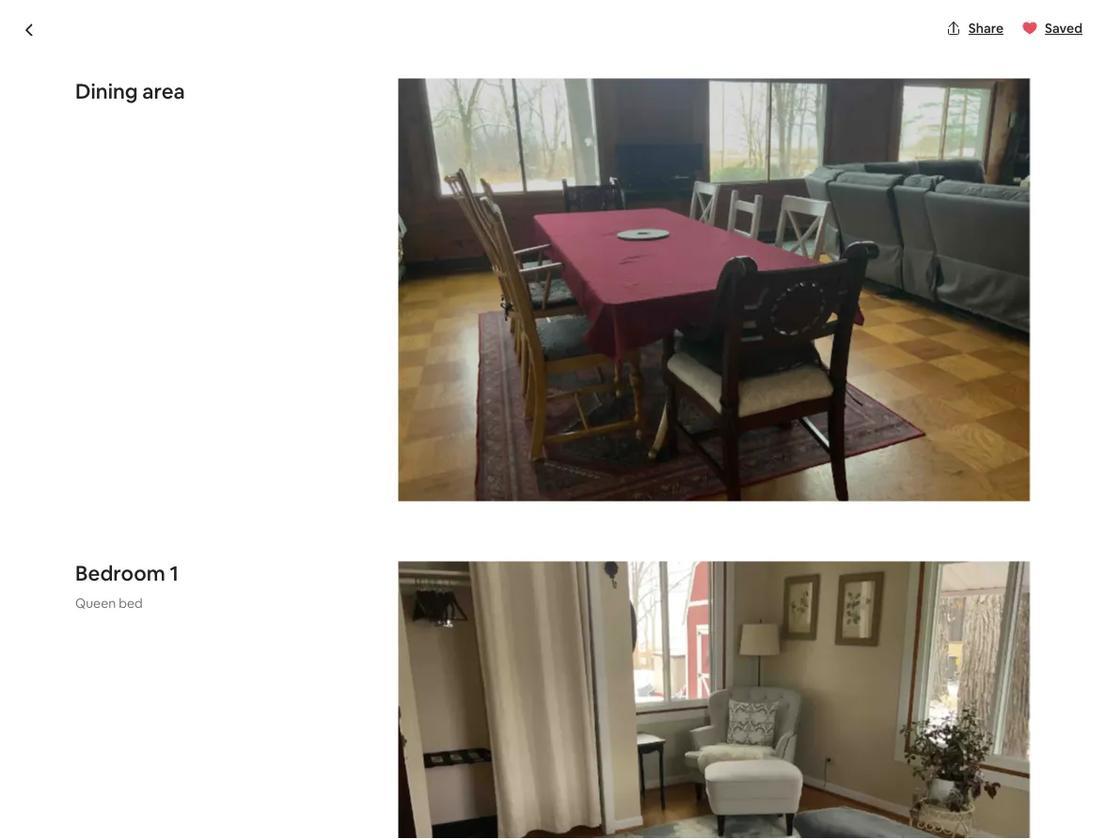 Task type: vqa. For each thing, say whether or not it's contained in the screenshot.
THE YOU CAN CHECK IN WITH THE BUILDING STAFF.
no



Task type: locate. For each thing, give the bounding box(es) containing it.
united
[[431, 136, 473, 153]]

1 horizontal spatial share
[[969, 20, 1004, 37]]

states
[[476, 136, 515, 153]]

0 vertical spatial saved button
[[1015, 12, 1090, 44]]

living the lakehouse dream
[[75, 96, 399, 127]]

12/9/2023
[[882, 749, 943, 766]]

share
[[969, 20, 1004, 37], [916, 137, 951, 154]]

0 vertical spatial share
[[969, 20, 1004, 37]]

and jack
[[341, 651, 432, 678]]

·
[[926, 684, 930, 701]]

the
[[148, 96, 187, 127]]

bedroom
[[75, 561, 165, 588]]

dori
[[296, 651, 337, 678]]

1
[[170, 561, 179, 588]]

trevor,
[[317, 136, 359, 153]]

show
[[895, 575, 929, 592]]

photos
[[949, 575, 992, 592]]

0 horizontal spatial saved
[[992, 137, 1030, 154]]

1 horizontal spatial saved
[[1045, 20, 1083, 37]]

1 vertical spatial saved button
[[962, 130, 1037, 162]]

$400
[[735, 676, 785, 703]]

4.91
[[899, 684, 924, 701]]

0 horizontal spatial share
[[916, 137, 951, 154]]

beach swimming area with muck mat, swim mat, kayaks and canoe image
[[799, 408, 1030, 622]]

bed
[[119, 595, 143, 612]]

share button inside photo tour dialog
[[939, 12, 1011, 44]]

0 vertical spatial saved
[[1045, 20, 1083, 37]]

saved button
[[1015, 12, 1090, 44], [962, 130, 1037, 162]]

share button for saved button to the bottom
[[886, 130, 959, 162]]

0 vertical spatial share button
[[939, 12, 1011, 44]]

photo tour dialog
[[0, 0, 1105, 840]]

share button for top saved button
[[939, 12, 1011, 44]]

dori and jack is a superhost. learn more about dori and jack. image
[[579, 653, 632, 705], [579, 653, 632, 705]]

dining table seats 8 image
[[399, 79, 1030, 502], [399, 79, 1030, 502]]

wisconsin,
[[362, 136, 428, 153]]

saved
[[1045, 20, 1083, 37], [992, 137, 1030, 154]]

share button
[[939, 12, 1011, 44], [886, 130, 959, 162]]

trevor, wisconsin, united states
[[317, 136, 515, 153]]

1 vertical spatial share button
[[886, 130, 959, 162]]

4.91 · 260 reviews
[[899, 684, 1006, 701]]

1 vertical spatial saved
[[992, 137, 1030, 154]]

1st bedroom with queen bed image
[[399, 562, 1030, 840], [399, 562, 1030, 840]]



Task type: describe. For each thing, give the bounding box(es) containing it.
entire cabin hosted by dori and jack
[[75, 651, 432, 678]]

top of hill hammock, beautiful view and breeze image
[[560, 408, 791, 622]]

dining
[[75, 78, 138, 104]]

1 vertical spatial share
[[916, 137, 951, 154]]

reviews
[[959, 684, 1006, 701]]

dream
[[321, 96, 399, 127]]

all
[[932, 575, 946, 592]]

living
[[75, 96, 143, 127]]

dining area
[[75, 78, 185, 104]]

260
[[934, 684, 957, 701]]

Start your search search field
[[412, 15, 694, 60]]

by
[[267, 651, 291, 678]]

share inside photo tour dialog
[[969, 20, 1004, 37]]

saved inside photo tour dialog
[[1045, 20, 1083, 37]]

12/4/2023
[[747, 749, 807, 766]]

new beach front and hangout image
[[799, 179, 1030, 401]]

area
[[142, 78, 185, 104]]

queen
[[75, 595, 116, 612]]

cabin
[[137, 651, 190, 678]]

show all photos
[[895, 575, 992, 592]]

$400 night
[[735, 676, 825, 703]]

our lakehouse  dream image
[[75, 179, 553, 622]]

night
[[790, 682, 825, 701]]

entire
[[75, 651, 132, 678]]

bedroom 1 queen bed
[[75, 561, 179, 612]]

complimentary kayaks and canoe for guest use image
[[560, 179, 791, 401]]

trevor, wisconsin, united states button
[[317, 134, 515, 156]]

show all photos button
[[858, 568, 1007, 600]]

lakehouse
[[192, 96, 316, 127]]

hosted
[[194, 651, 263, 678]]



